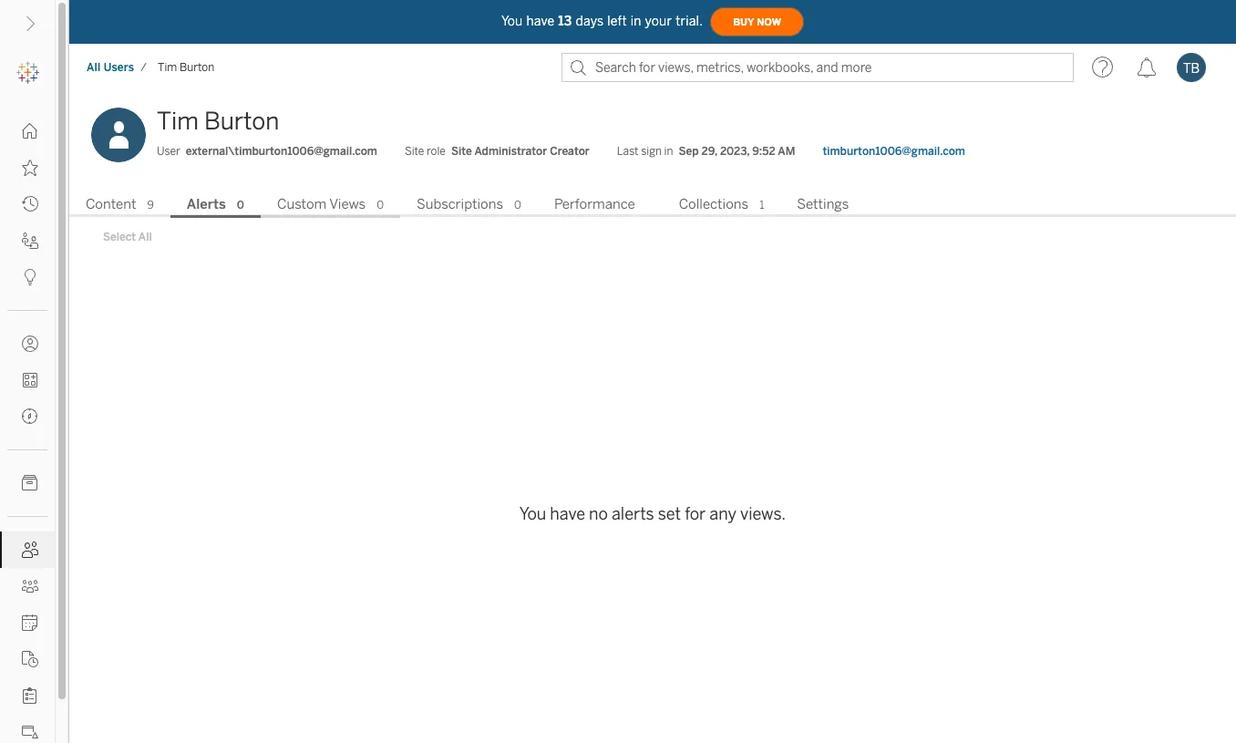 Task type: describe. For each thing, give the bounding box(es) containing it.
9
[[147, 199, 154, 211]]

in inside tim burton main content
[[664, 145, 673, 158]]

views.
[[740, 504, 786, 524]]

2 site from the left
[[451, 145, 472, 158]]

tim burton element
[[152, 61, 220, 74]]

no
[[589, 504, 608, 524]]

have for 13
[[526, 13, 555, 29]]

all inside button
[[138, 231, 152, 243]]

29,
[[702, 145, 717, 158]]

shared with me image
[[22, 233, 38, 249]]

alerts
[[612, 504, 654, 524]]

user external\timburton1006@gmail.com
[[157, 145, 377, 158]]

explore image
[[22, 408, 38, 425]]

role
[[427, 145, 446, 158]]

site role site administrator creator
[[405, 145, 590, 158]]

external assets image
[[22, 475, 38, 491]]

users
[[104, 61, 134, 74]]

user
[[157, 145, 180, 158]]

personal space image
[[22, 336, 38, 352]]

am
[[778, 145, 795, 158]]

0 vertical spatial in
[[631, 13, 642, 29]]

for
[[685, 504, 706, 524]]

you for you have no alerts set for any views.
[[520, 504, 546, 524]]

sub-spaces tab list
[[69, 194, 1236, 218]]

timburton1006@gmail.com link
[[823, 143, 966, 160]]

users image
[[22, 542, 38, 558]]

alerts
[[187, 196, 226, 212]]

you have 13 days left in your trial.
[[501, 13, 703, 29]]

sep
[[679, 145, 699, 158]]

external\timburton1006@gmail.com
[[186, 145, 377, 158]]

collections
[[679, 196, 749, 212]]

0 for alerts
[[237, 199, 244, 211]]

0 vertical spatial all
[[87, 61, 101, 74]]

views
[[329, 196, 366, 212]]

jobs image
[[22, 651, 38, 667]]

tim burton inside main content
[[157, 107, 279, 136]]

tasks image
[[22, 687, 38, 704]]

recommendations image
[[22, 269, 38, 285]]

any
[[710, 504, 737, 524]]

groups image
[[22, 578, 38, 594]]

subscriptions
[[417, 196, 503, 212]]

buy
[[733, 16, 754, 28]]

0 for custom views
[[377, 199, 384, 211]]

main navigation. press the up and down arrow keys to access links. element
[[0, 113, 55, 743]]

2023,
[[720, 145, 750, 158]]

now
[[757, 16, 781, 28]]



Task type: locate. For each thing, give the bounding box(es) containing it.
you
[[501, 13, 523, 29], [520, 504, 546, 524]]

/
[[141, 61, 147, 74]]

schedules image
[[22, 615, 38, 631]]

all right select
[[138, 231, 152, 243]]

0 horizontal spatial site
[[405, 145, 424, 158]]

days
[[576, 13, 604, 29]]

select
[[103, 231, 136, 243]]

0 vertical spatial tim
[[158, 61, 177, 74]]

buy now
[[733, 16, 781, 28]]

all
[[87, 61, 101, 74], [138, 231, 152, 243]]

all left users
[[87, 61, 101, 74]]

tim burton main content
[[69, 91, 1236, 743]]

you left no
[[520, 504, 546, 524]]

you inside tim burton main content
[[520, 504, 546, 524]]

timburton1006@gmail.com
[[823, 145, 966, 158]]

buy now button
[[710, 7, 804, 36]]

have left 13
[[526, 13, 555, 29]]

1 horizontal spatial 0
[[377, 199, 384, 211]]

1 vertical spatial have
[[550, 504, 585, 524]]

site
[[405, 145, 424, 158], [451, 145, 472, 158]]

1 0 from the left
[[237, 199, 244, 211]]

all users /
[[87, 61, 147, 74]]

burton inside main content
[[204, 107, 279, 136]]

1 vertical spatial tim burton
[[157, 107, 279, 136]]

settings
[[797, 196, 849, 212]]

site left role at the top of the page
[[405, 145, 424, 158]]

1 vertical spatial burton
[[204, 107, 279, 136]]

tim burton right the '/'
[[158, 61, 214, 74]]

custom
[[277, 196, 327, 212]]

select all
[[103, 231, 152, 243]]

2 horizontal spatial 0
[[514, 199, 521, 211]]

tim right the '/'
[[158, 61, 177, 74]]

1 vertical spatial tim
[[157, 107, 199, 136]]

0 vertical spatial tim burton
[[158, 61, 214, 74]]

select all button
[[91, 226, 164, 248]]

0 for subscriptions
[[514, 199, 521, 211]]

site right role at the top of the page
[[451, 145, 472, 158]]

0 right the alerts
[[237, 199, 244, 211]]

home image
[[22, 123, 38, 140]]

you for you have 13 days left in your trial.
[[501, 13, 523, 29]]

creator
[[550, 145, 590, 158]]

1 horizontal spatial in
[[664, 145, 673, 158]]

1 site from the left
[[405, 145, 424, 158]]

tim burton
[[158, 61, 214, 74], [157, 107, 279, 136]]

left
[[608, 13, 627, 29]]

have
[[526, 13, 555, 29], [550, 504, 585, 524]]

1 horizontal spatial all
[[138, 231, 152, 243]]

Search for views, metrics, workbooks, and more text field
[[562, 53, 1074, 82]]

0 right views
[[377, 199, 384, 211]]

1 vertical spatial in
[[664, 145, 673, 158]]

tim up user
[[157, 107, 199, 136]]

3 0 from the left
[[514, 199, 521, 211]]

sign
[[641, 145, 662, 158]]

collections image
[[22, 372, 38, 388]]

0 vertical spatial you
[[501, 13, 523, 29]]

0
[[237, 199, 244, 211], [377, 199, 384, 211], [514, 199, 521, 211]]

site status image
[[22, 724, 38, 740]]

0 horizontal spatial in
[[631, 13, 642, 29]]

burton right the '/'
[[180, 61, 214, 74]]

0 vertical spatial burton
[[180, 61, 214, 74]]

tim inside tim burton main content
[[157, 107, 199, 136]]

have for no
[[550, 504, 585, 524]]

tim
[[158, 61, 177, 74], [157, 107, 199, 136]]

burton
[[180, 61, 214, 74], [204, 107, 279, 136]]

last sign in sep 29, 2023, 9:52 am
[[617, 145, 795, 158]]

favorites image
[[22, 160, 38, 176]]

13
[[558, 13, 572, 29]]

in
[[631, 13, 642, 29], [664, 145, 673, 158]]

2 0 from the left
[[377, 199, 384, 211]]

0 down administrator
[[514, 199, 521, 211]]

recents image
[[22, 196, 38, 212]]

1
[[760, 199, 764, 211]]

0 horizontal spatial 0
[[237, 199, 244, 211]]

navigation panel element
[[0, 55, 55, 743]]

performance
[[554, 196, 635, 212]]

last
[[617, 145, 639, 158]]

1 vertical spatial you
[[520, 504, 546, 524]]

tim burton up user external\timburton1006@gmail.com
[[157, 107, 279, 136]]

0 horizontal spatial all
[[87, 61, 101, 74]]

0 vertical spatial have
[[526, 13, 555, 29]]

administrator
[[475, 145, 547, 158]]

custom views
[[277, 196, 366, 212]]

9:52
[[752, 145, 776, 158]]

set
[[658, 504, 681, 524]]

1 vertical spatial all
[[138, 231, 152, 243]]

in right sign
[[664, 145, 673, 158]]

content
[[86, 196, 136, 212]]

have left no
[[550, 504, 585, 524]]

your
[[645, 13, 672, 29]]

all users link
[[86, 60, 135, 75]]

have inside tim burton main content
[[550, 504, 585, 524]]

you have no alerts set for any views.
[[520, 504, 786, 524]]

1 horizontal spatial site
[[451, 145, 472, 158]]

in right left
[[631, 13, 642, 29]]

burton up user external\timburton1006@gmail.com
[[204, 107, 279, 136]]

you left 13
[[501, 13, 523, 29]]

trial.
[[676, 13, 703, 29]]



Task type: vqa. For each thing, say whether or not it's contained in the screenshot.


